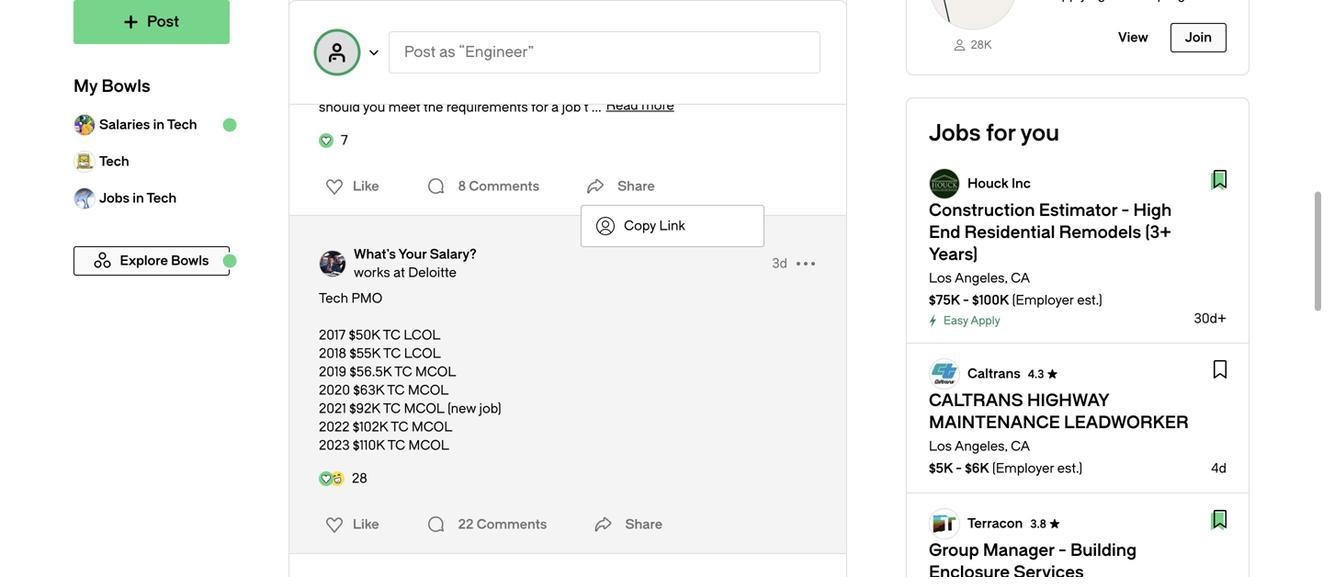 Task type: describe. For each thing, give the bounding box(es) containing it.
inc
[[1012, 176, 1031, 191]]

share button
[[588, 506, 663, 543]]

in for salaries in tech
[[153, 117, 165, 132]]

tech inside tech pmo 2017 $50k tc lcol 2018 $55k tc lcol 2019 $56.5k tc mcol 2020 $63k tc mcol 2021 $92k tc mcol (new job) 2022 $102k tc mcol 2023 $110k tc mcol
[[319, 291, 348, 306]]

8 comments
[[458, 179, 539, 194]]

6h
[[772, 28, 787, 43]]

30d+
[[1194, 311, 1227, 326]]

jobs for you
[[929, 120, 1060, 146]]

deloitte
[[408, 265, 456, 280]]

1 horizontal spatial a
[[551, 100, 559, 115]]

comments for 22 comments
[[477, 517, 547, 532]]

(new
[[447, 401, 476, 416]]

at
[[393, 265, 405, 280]]

2018
[[319, 346, 346, 361]]

salary negotiations junior designer
[[354, 19, 477, 52]]

updated
[[649, 81, 699, 96]]

high
[[1133, 201, 1172, 220]]

new
[[483, 81, 508, 96]]

estimator
[[1039, 201, 1118, 220]]

$50k
[[349, 328, 380, 343]]

image for post author image for works at
[[319, 250, 346, 277]]

22 comments button
[[421, 506, 552, 543]]

salary?
[[430, 247, 477, 262]]

group
[[929, 541, 979, 560]]

junior
[[354, 37, 392, 52]]

8
[[458, 179, 466, 194]]

keep
[[581, 81, 610, 96]]

2 horizontal spatial a
[[628, 63, 635, 78]]

junior designer button
[[354, 36, 477, 54]]

28
[[352, 471, 367, 486]]

your
[[398, 247, 427, 262]]

ca inside construction estimator - high end residential remodels (3+ years) los angeles, ca $75k - $100k (employer est.)
[[1011, 271, 1030, 286]]

1 lcol from the top
[[404, 328, 441, 343]]

let
[[391, 63, 406, 78]]

in for jobs in tech
[[133, 191, 144, 206]]

end
[[929, 223, 961, 242]]

6h link
[[772, 27, 787, 45]]

as
[[439, 44, 455, 61]]

say
[[540, 81, 562, 96]]

2017
[[319, 328, 346, 343]]

negotiations
[[396, 19, 477, 34]]

your
[[721, 81, 748, 96]]

building
[[1070, 541, 1137, 560]]

3d
[[772, 256, 787, 271]]

group manager - building enclosure services
[[929, 541, 1137, 577]]

link
[[659, 218, 685, 233]]

share for share popup button
[[618, 179, 655, 194]]

more
[[642, 98, 674, 113]]

easy
[[944, 314, 968, 327]]

0 horizontal spatial a
[[473, 81, 480, 96]]

4d
[[1211, 461, 1227, 476]]

angeles, inside construction estimator - high end residential remodels (3+ years) los angeles, ca $75k - $100k (employer est.)
[[955, 271, 1008, 286]]

caltrans highway maintenance leadworker los angeles, ca $5k - $6k (employer est.)
[[929, 391, 1189, 476]]

leadworker
[[1064, 413, 1189, 432]]

tech down salaries
[[99, 154, 129, 169]]

caltrans 4.3 ★
[[968, 366, 1058, 381]]

post
[[404, 44, 436, 61]]

meet
[[388, 100, 420, 115]]

read more button
[[606, 98, 674, 113]]

apply
[[971, 314, 1000, 327]]

them
[[614, 81, 646, 96]]

got
[[449, 81, 469, 96]]

houck inc
[[968, 176, 1031, 191]]

post as "engineer" button
[[389, 31, 821, 74]]

for inside should you let recruiters/talent professionals from a company you're highly interested in that you got a new job? say to keep them updated on your progress should you meet the requirements for a job t ...
[[531, 100, 548, 115]]

2021
[[319, 401, 346, 416]]

services
[[1014, 563, 1084, 577]]

2020
[[319, 383, 350, 398]]

★ for caltrans highway maintenance leadworker
[[1047, 368, 1058, 381]]

construction estimator - high end residential remodels (3+ years) los angeles, ca $75k - $100k (employer est.)
[[929, 201, 1172, 308]]

you left let
[[365, 63, 388, 78]]

jobs in tech link
[[74, 180, 230, 217]]

terracon 3.8 ★
[[968, 516, 1061, 531]]

"engineer"
[[459, 44, 534, 61]]

you're
[[698, 63, 735, 78]]

salary negotiations link
[[354, 17, 477, 36]]

2022
[[319, 419, 350, 435]]

like button for 7
[[314, 172, 385, 201]]

(employer inside caltrans highway maintenance leadworker los angeles, ca $5k - $6k (employer est.)
[[992, 461, 1054, 476]]

maintenance
[[929, 413, 1060, 432]]

houck inc logo image
[[930, 169, 959, 198]]

toogle identity image
[[315, 30, 359, 74]]

highway
[[1027, 391, 1109, 410]]

years)
[[929, 245, 978, 264]]

$56.5k
[[350, 364, 392, 379]]

...
[[591, 100, 602, 115]]

what's
[[354, 247, 396, 262]]

like for 7
[[353, 179, 379, 194]]

$75k
[[929, 293, 960, 308]]

read
[[606, 98, 638, 113]]

est.) inside caltrans highway maintenance leadworker los angeles, ca $5k - $6k (employer est.)
[[1057, 461, 1083, 476]]

(employer inside construction estimator - high end residential remodels (3+ years) los angeles, ca $75k - $100k (employer est.)
[[1012, 293, 1074, 308]]

company
[[638, 63, 695, 78]]

caltrans highway maintenance leadworker link
[[929, 391, 1189, 432]]

salary
[[354, 19, 393, 34]]

highly
[[739, 63, 774, 78]]

est.) inside construction estimator - high end residential remodels (3+ years) los angeles, ca $75k - $100k (employer est.)
[[1077, 293, 1102, 308]]



Task type: locate. For each thing, give the bounding box(es) containing it.
salaries
[[99, 117, 150, 132]]

0 vertical spatial share
[[618, 179, 655, 194]]

1 los from the top
[[929, 271, 952, 286]]

1 vertical spatial angeles,
[[955, 439, 1008, 454]]

image for post author image left works
[[319, 250, 346, 277]]

1 vertical spatial (employer
[[992, 461, 1054, 476]]

- up services
[[1059, 541, 1067, 560]]

- left high
[[1121, 201, 1130, 220]]

1 vertical spatial image for post author image
[[319, 250, 346, 277]]

jobs up houck inc logo
[[929, 120, 981, 146]]

28k link
[[929, 37, 1017, 52]]

1 image for post author image from the top
[[319, 22, 346, 50]]

in
[[383, 81, 394, 96], [153, 117, 165, 132], [133, 191, 144, 206]]

pmo
[[351, 291, 382, 306]]

interested
[[319, 81, 380, 96]]

1 angeles, from the top
[[955, 271, 1008, 286]]

tech inside "link"
[[167, 117, 197, 132]]

copy
[[624, 218, 656, 233]]

★
[[1047, 368, 1058, 381], [1049, 518, 1061, 530]]

1 vertical spatial ca
[[1011, 439, 1030, 454]]

jobs for jobs for you
[[929, 120, 981, 146]]

1 horizontal spatial in
[[153, 117, 165, 132]]

job)
[[479, 401, 501, 416]]

1 vertical spatial ★
[[1049, 518, 1061, 530]]

28k
[[971, 39, 992, 51]]

2 like button from the top
[[314, 510, 385, 539]]

0 horizontal spatial for
[[531, 100, 548, 115]]

houck
[[968, 176, 1009, 191]]

0 vertical spatial los
[[929, 271, 952, 286]]

image for post author image for junior designer
[[319, 22, 346, 50]]

construction estimator - high end residential remodels (3+ years) link
[[929, 201, 1172, 264]]

jobs
[[929, 120, 981, 146], [99, 191, 130, 206]]

0 vertical spatial (employer
[[1012, 293, 1074, 308]]

3.8
[[1030, 518, 1047, 530]]

what's your salary? link
[[354, 245, 477, 264]]

0 horizontal spatial in
[[133, 191, 144, 206]]

bowls
[[102, 77, 150, 96]]

★ inside terracon 3.8 ★
[[1049, 518, 1061, 530]]

$92k
[[349, 401, 380, 416]]

tc right "$110k"
[[388, 438, 405, 453]]

terracon
[[968, 516, 1023, 531]]

0 vertical spatial like button
[[314, 172, 385, 201]]

should you let recruiters/talent professionals from a company you're highly interested in that you got a new job? say to keep them updated on your progress should you meet the requirements for a job t ...
[[319, 63, 805, 115]]

1 vertical spatial est.)
[[1057, 461, 1083, 476]]

22 comments
[[458, 517, 547, 532]]

should
[[319, 100, 360, 115]]

like button down the 7
[[314, 172, 385, 201]]

like button down "28"
[[314, 510, 385, 539]]

easy apply
[[944, 314, 1000, 327]]

0 vertical spatial est.)
[[1077, 293, 1102, 308]]

you up the
[[424, 81, 446, 96]]

(employer right $6k
[[992, 461, 1054, 476]]

2 ca from the top
[[1011, 439, 1030, 454]]

enclosure
[[929, 563, 1010, 577]]

professionals
[[510, 63, 592, 78]]

angeles, inside caltrans highway maintenance leadworker los angeles, ca $5k - $6k (employer est.)
[[955, 439, 1008, 454]]

1 vertical spatial los
[[929, 439, 952, 454]]

los inside construction estimator - high end residential remodels (3+ years) los angeles, ca $75k - $100k (employer est.)
[[929, 271, 952, 286]]

like
[[353, 179, 379, 194], [353, 517, 379, 532]]

from
[[595, 63, 625, 78]]

1 vertical spatial share
[[625, 517, 663, 532]]

2 angeles, from the top
[[955, 439, 1008, 454]]

jobs list element
[[907, 153, 1249, 577]]

0 vertical spatial comments
[[469, 179, 539, 194]]

tc right $63k
[[387, 383, 405, 398]]

a left job
[[551, 100, 559, 115]]

angeles, up $100k
[[955, 271, 1008, 286]]

for
[[531, 100, 548, 115], [986, 120, 1016, 146]]

salaries in tech link
[[74, 107, 230, 143]]

1 vertical spatial jobs
[[99, 191, 130, 206]]

like button
[[314, 172, 385, 201], [314, 510, 385, 539]]

0 vertical spatial ca
[[1011, 271, 1030, 286]]

designer
[[396, 37, 451, 52]]

tc
[[383, 328, 401, 343], [383, 346, 401, 361], [394, 364, 412, 379], [387, 383, 405, 398], [383, 401, 401, 416], [391, 419, 408, 435], [388, 438, 405, 453]]

in left that
[[383, 81, 394, 96]]

2 lcol from the top
[[404, 346, 441, 361]]

ca down maintenance
[[1011, 439, 1030, 454]]

what's your salary? works at deloitte
[[354, 247, 477, 280]]

0 vertical spatial jobs
[[929, 120, 981, 146]]

1 ca from the top
[[1011, 271, 1030, 286]]

$110k
[[353, 438, 385, 453]]

3d link
[[772, 255, 787, 273]]

1 horizontal spatial for
[[986, 120, 1016, 146]]

tc right $102k
[[391, 419, 408, 435]]

★ for group manager - building enclosure services
[[1049, 518, 1061, 530]]

$5k
[[929, 461, 953, 476]]

copy link menu item
[[582, 206, 764, 246]]

job?
[[511, 81, 537, 96]]

1 vertical spatial like button
[[314, 510, 385, 539]]

0 vertical spatial a
[[628, 63, 635, 78]]

in inside "link"
[[153, 117, 165, 132]]

0 vertical spatial like
[[353, 179, 379, 194]]

share button
[[581, 168, 655, 205]]

caltrans
[[929, 391, 1023, 410]]

jobs in tech
[[99, 191, 177, 206]]

est.) down caltrans highway maintenance leadworker link
[[1057, 461, 1083, 476]]

lcol right $55k
[[404, 346, 441, 361]]

8 comments button
[[421, 168, 544, 205]]

angeles, up $6k
[[955, 439, 1008, 454]]

you up inc
[[1020, 120, 1060, 146]]

manager
[[983, 541, 1055, 560]]

comments right 8
[[469, 179, 539, 194]]

image for post author image up should
[[319, 22, 346, 50]]

los
[[929, 271, 952, 286], [929, 439, 952, 454]]

1 like button from the top
[[314, 172, 385, 201]]

2019
[[319, 364, 346, 379]]

★ right 4.3
[[1047, 368, 1058, 381]]

$63k
[[353, 383, 384, 398]]

share
[[618, 179, 655, 194], [625, 517, 663, 532]]

ca inside caltrans highway maintenance leadworker los angeles, ca $5k - $6k (employer est.)
[[1011, 439, 1030, 454]]

the
[[424, 100, 443, 115]]

★ inside caltrans 4.3 ★
[[1047, 368, 1058, 381]]

to
[[566, 81, 578, 96]]

caltrans logo image
[[930, 359, 959, 389]]

1 vertical spatial comments
[[477, 517, 547, 532]]

0 horizontal spatial jobs
[[99, 191, 130, 206]]

2 image for post author image from the top
[[319, 250, 346, 277]]

for up houck inc
[[986, 120, 1016, 146]]

in down tech link
[[133, 191, 144, 206]]

- inside group manager - building enclosure services
[[1059, 541, 1067, 560]]

requirements
[[446, 100, 528, 115]]

that
[[397, 81, 421, 96]]

los inside caltrans highway maintenance leadworker los angeles, ca $5k - $6k (employer est.)
[[929, 439, 952, 454]]

jobs down tech link
[[99, 191, 130, 206]]

1 horizontal spatial jobs
[[929, 120, 981, 146]]

7
[[341, 133, 348, 148]]

my bowls
[[74, 77, 150, 96]]

2 vertical spatial a
[[551, 100, 559, 115]]

like button for 28
[[314, 510, 385, 539]]

recruiters/talent
[[409, 63, 507, 78]]

share inside share dropdown button
[[625, 517, 663, 532]]

1 vertical spatial lcol
[[404, 346, 441, 361]]

progress
[[751, 81, 805, 96]]

a up "them"
[[628, 63, 635, 78]]

tc right $56.5k
[[394, 364, 412, 379]]

1 vertical spatial a
[[473, 81, 480, 96]]

job
[[562, 100, 581, 115]]

1 vertical spatial in
[[153, 117, 165, 132]]

tech link
[[74, 143, 230, 180]]

read more
[[606, 98, 674, 113]]

- up easy apply
[[963, 293, 969, 308]]

for down say
[[531, 100, 548, 115]]

salaries in tech
[[99, 117, 197, 132]]

est.) down remodels
[[1077, 293, 1102, 308]]

tech pmo 2017 $50k tc lcol 2018 $55k tc lcol 2019 $56.5k tc mcol 2020 $63k tc mcol 2021 $92k tc mcol (new job) 2022 $102k tc mcol 2023 $110k tc mcol
[[319, 291, 501, 453]]

1 vertical spatial for
[[986, 120, 1016, 146]]

like for 28
[[353, 517, 379, 532]]

in inside should you let recruiters/talent professionals from a company you're highly interested in that you got a new job? say to keep them updated on your progress should you meet the requirements for a job t ...
[[383, 81, 394, 96]]

$102k
[[353, 419, 388, 435]]

- inside caltrans highway maintenance leadworker los angeles, ca $5k - $6k (employer est.)
[[956, 461, 962, 476]]

2 like from the top
[[353, 517, 379, 532]]

tc right $92k
[[383, 401, 401, 416]]

(3+
[[1145, 223, 1171, 242]]

4.3
[[1028, 368, 1044, 381]]

est.)
[[1077, 293, 1102, 308], [1057, 461, 1083, 476]]

in right salaries
[[153, 117, 165, 132]]

2023
[[319, 438, 350, 453]]

- right $5k
[[956, 461, 962, 476]]

ca down 'residential'
[[1011, 271, 1030, 286]]

0 vertical spatial in
[[383, 81, 394, 96]]

share inside share popup button
[[618, 179, 655, 194]]

0 vertical spatial for
[[531, 100, 548, 115]]

jobs for jobs in tech
[[99, 191, 130, 206]]

image for post author image
[[319, 22, 346, 50], [319, 250, 346, 277]]

$100k
[[972, 293, 1009, 308]]

★ right 3.8 in the right bottom of the page
[[1049, 518, 1061, 530]]

0 vertical spatial lcol
[[404, 328, 441, 343]]

2 vertical spatial in
[[133, 191, 144, 206]]

comments right 22
[[477, 517, 547, 532]]

0 vertical spatial ★
[[1047, 368, 1058, 381]]

share for share dropdown button
[[625, 517, 663, 532]]

2 horizontal spatial in
[[383, 81, 394, 96]]

2 los from the top
[[929, 439, 952, 454]]

tech down tech link
[[147, 191, 177, 206]]

you left meet
[[363, 100, 385, 115]]

lcol right $50k
[[404, 328, 441, 343]]

1 like from the top
[[353, 179, 379, 194]]

tc right $50k
[[383, 328, 401, 343]]

like up what's
[[353, 179, 379, 194]]

tech left pmo
[[319, 291, 348, 306]]

los up the $75k
[[929, 271, 952, 286]]

copy link
[[624, 218, 685, 233]]

a right got
[[473, 81, 480, 96]]

like down "28"
[[353, 517, 379, 532]]

0 vertical spatial angeles,
[[955, 271, 1008, 286]]

tc right $55k
[[383, 346, 401, 361]]

terracon logo image
[[930, 509, 959, 538]]

(employer right $100k
[[1012, 293, 1074, 308]]

angeles,
[[955, 271, 1008, 286], [955, 439, 1008, 454]]

comments for 8 comments
[[469, 179, 539, 194]]

tech up tech link
[[167, 117, 197, 132]]

caltrans
[[968, 366, 1021, 381]]

0 vertical spatial image for post author image
[[319, 22, 346, 50]]

$6k
[[965, 461, 989, 476]]

1 vertical spatial like
[[353, 517, 379, 532]]

los up $5k
[[929, 439, 952, 454]]



Task type: vqa. For each thing, say whether or not it's contained in the screenshot.
Jobs in Tech link
yes



